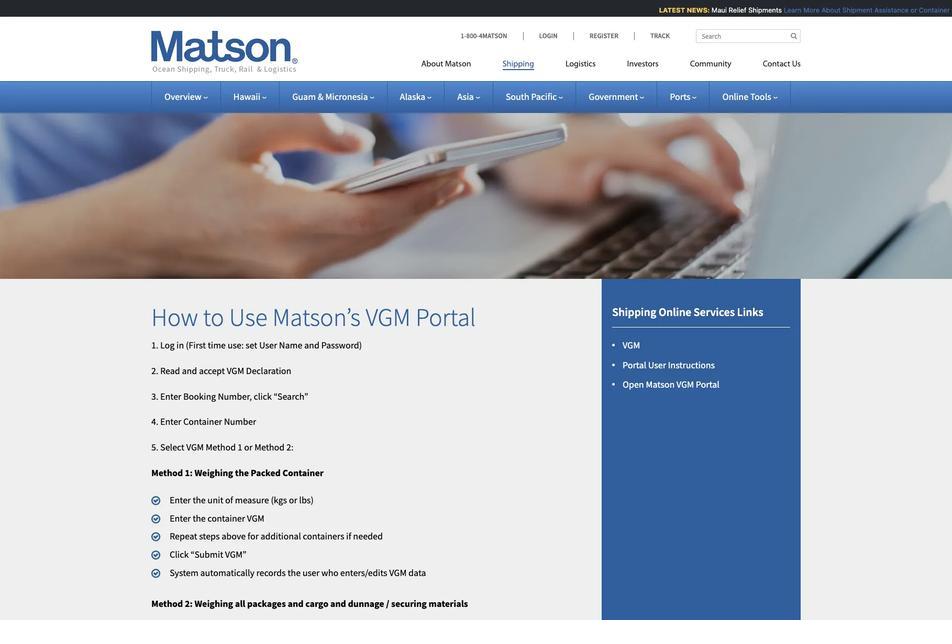 Task type: describe. For each thing, give the bounding box(es) containing it.
overview link
[[164, 91, 208, 103]]

shipping for shipping
[[503, 60, 534, 69]]

online tools link
[[723, 91, 778, 103]]

"search"
[[274, 391, 308, 403]]

track
[[650, 31, 670, 40]]

asia link
[[457, 91, 480, 103]]

5.
[[151, 442, 158, 454]]

0 vertical spatial user
[[259, 339, 277, 351]]

method 2: weighing all packages and cargo and dunnage / securing materials
[[151, 598, 468, 610]]

system automatically records the user who enters/edits vgm data
[[170, 567, 426, 579]]

packages
[[247, 598, 286, 610]]

automatically
[[200, 567, 254, 579]]

repeat
[[170, 531, 197, 543]]

ports
[[670, 91, 691, 103]]

1 horizontal spatial online
[[723, 91, 749, 103]]

lbs)
[[299, 494, 314, 506]]

alaska link
[[400, 91, 432, 103]]

open matson vgm portal link
[[623, 379, 720, 391]]

container
[[208, 513, 245, 525]]

assistance
[[870, 6, 904, 14]]

asia
[[457, 91, 474, 103]]

services
[[694, 305, 735, 320]]

2 horizontal spatial or
[[906, 6, 912, 14]]

1 vertical spatial portal
[[623, 359, 646, 371]]

number
[[224, 416, 256, 428]]

shipping for shipping online services links
[[612, 305, 656, 320]]

read
[[160, 365, 180, 377]]

top menu navigation
[[421, 55, 801, 76]]

1-
[[461, 31, 466, 40]]

latest news: maui relief shipments learn more about shipment assistance or container lo
[[654, 6, 952, 14]]

needed
[[353, 531, 383, 543]]

matson for open
[[646, 379, 675, 391]]

method left 1
[[206, 442, 236, 454]]

click "submit vgm"
[[170, 549, 247, 561]]

hawaii link
[[233, 91, 267, 103]]

relief
[[724, 6, 742, 14]]

time
[[208, 339, 226, 351]]

and right name
[[304, 339, 319, 351]]

0 vertical spatial about
[[817, 6, 836, 14]]

us
[[792, 60, 801, 69]]

matson's
[[272, 302, 361, 333]]

cargo
[[305, 598, 328, 610]]

2 vertical spatial container
[[283, 467, 324, 479]]

latest
[[654, 6, 680, 14]]

shipping online services links section
[[589, 279, 814, 621]]

(kgs
[[271, 494, 287, 506]]

password)
[[321, 339, 362, 351]]

enter the unit of measure (kgs or lbs)
[[170, 494, 314, 506]]

government
[[589, 91, 638, 103]]

select
[[160, 442, 184, 454]]

login
[[539, 31, 558, 40]]

shipments
[[743, 6, 777, 14]]

use:
[[228, 339, 244, 351]]

pacific
[[531, 91, 557, 103]]

and left the cargo
[[288, 598, 304, 610]]

records
[[256, 567, 286, 579]]

steps
[[199, 531, 220, 543]]

vgm link
[[623, 339, 640, 351]]

1:
[[185, 467, 193, 479]]

1. log in (first time use: set user name and password)
[[151, 339, 362, 351]]

click
[[254, 391, 272, 403]]

containers
[[303, 531, 344, 543]]

/
[[386, 598, 389, 610]]

4. enter container number
[[151, 416, 256, 428]]

alaska
[[400, 91, 426, 103]]

investors link
[[612, 55, 674, 76]]

how
[[151, 302, 198, 333]]

government link
[[589, 91, 644, 103]]

1 horizontal spatial or
[[289, 494, 297, 506]]

5. select vgm method 1 or method 2:
[[151, 442, 294, 454]]

repeat steps above for additional containers if needed
[[170, 531, 383, 543]]

if
[[346, 531, 351, 543]]

(first
[[186, 339, 206, 351]]

log
[[160, 339, 175, 351]]

of
[[225, 494, 233, 506]]

logistics link
[[550, 55, 612, 76]]

system
[[170, 567, 198, 579]]

community
[[690, 60, 732, 69]]

shipment
[[838, 6, 868, 14]]

all
[[235, 598, 245, 610]]

online inside section
[[659, 305, 691, 320]]

south
[[506, 91, 529, 103]]

register link
[[573, 31, 634, 40]]

blue matson logo with ocean, shipping, truck, rail and logistics written beneath it. image
[[151, 31, 298, 74]]

open
[[623, 379, 644, 391]]

about matson
[[421, 60, 471, 69]]



Task type: vqa. For each thing, say whether or not it's contained in the screenshot.
Island to the right
no



Task type: locate. For each thing, give the bounding box(es) containing it.
0 horizontal spatial or
[[244, 442, 253, 454]]

1 horizontal spatial user
[[648, 359, 666, 371]]

0 vertical spatial shipping
[[503, 60, 534, 69]]

0 horizontal spatial matson
[[445, 60, 471, 69]]

about inside top menu navigation
[[421, 60, 443, 69]]

0 vertical spatial matson
[[445, 60, 471, 69]]

0 horizontal spatial portal
[[416, 302, 476, 333]]

0 vertical spatial online
[[723, 91, 749, 103]]

1 horizontal spatial about
[[817, 6, 836, 14]]

or right 1
[[244, 442, 253, 454]]

accept
[[199, 365, 225, 377]]

matson inside shipping online services links section
[[646, 379, 675, 391]]

0 vertical spatial container
[[914, 6, 945, 14]]

enter up repeat
[[170, 513, 191, 525]]

1 horizontal spatial 2:
[[286, 442, 294, 454]]

1.
[[151, 339, 158, 351]]

register
[[590, 31, 619, 40]]

0 horizontal spatial shipping
[[503, 60, 534, 69]]

about matson link
[[421, 55, 487, 76]]

the up steps
[[193, 513, 206, 525]]

800-
[[466, 31, 479, 40]]

1-800-4matson link
[[461, 31, 523, 40]]

method down system
[[151, 598, 183, 610]]

2. read and accept vgm declaration
[[151, 365, 291, 377]]

1 vertical spatial matson
[[646, 379, 675, 391]]

matson inside top menu navigation
[[445, 60, 471, 69]]

dunnage
[[348, 598, 384, 610]]

2: right 1
[[286, 442, 294, 454]]

additional
[[261, 531, 301, 543]]

1 horizontal spatial portal
[[623, 359, 646, 371]]

about
[[817, 6, 836, 14], [421, 60, 443, 69]]

0 vertical spatial 2:
[[286, 442, 294, 454]]

guam & micronesia
[[292, 91, 368, 103]]

weighing right 1:
[[195, 467, 233, 479]]

weighing
[[195, 467, 233, 479], [195, 598, 233, 610]]

track link
[[634, 31, 670, 40]]

open matson vgm portal
[[623, 379, 720, 391]]

weighing left "all"
[[195, 598, 233, 610]]

1
[[238, 442, 242, 454]]

the left packed
[[235, 467, 249, 479]]

micronesia
[[325, 91, 368, 103]]

or right assistance
[[906, 6, 912, 14]]

learn more about shipment assistance or container lo link
[[779, 6, 952, 14]]

shipping up vgm link
[[612, 305, 656, 320]]

1-800-4matson
[[461, 31, 507, 40]]

unit
[[208, 494, 223, 506]]

container down booking
[[183, 416, 222, 428]]

logistics
[[566, 60, 596, 69]]

about right more
[[817, 6, 836, 14]]

matson down portal user instructions
[[646, 379, 675, 391]]

user inside shipping online services links section
[[648, 359, 666, 371]]

0 horizontal spatial about
[[421, 60, 443, 69]]

user right set
[[259, 339, 277, 351]]

or
[[906, 6, 912, 14], [244, 442, 253, 454], [289, 494, 297, 506]]

how to use matson's vgm portal
[[151, 302, 476, 333]]

portal user instructions link
[[623, 359, 715, 371]]

enter the container vgm
[[170, 513, 264, 525]]

0 horizontal spatial user
[[259, 339, 277, 351]]

1 horizontal spatial container
[[283, 467, 324, 479]]

use
[[229, 302, 267, 333]]

declaration
[[246, 365, 291, 377]]

1 vertical spatial online
[[659, 305, 691, 320]]

news:
[[682, 6, 705, 14]]

and right the read at bottom left
[[182, 365, 197, 377]]

who
[[321, 567, 338, 579]]

Search search field
[[696, 29, 801, 43]]

shipping
[[503, 60, 534, 69], [612, 305, 656, 320]]

online left services
[[659, 305, 691, 320]]

shipping link
[[487, 55, 550, 76]]

links
[[737, 305, 763, 320]]

weighing for all
[[195, 598, 233, 610]]

portal user instructions
[[623, 359, 715, 371]]

booking
[[183, 391, 216, 403]]

guam & micronesia link
[[292, 91, 374, 103]]

or left lbs)
[[289, 494, 297, 506]]

number,
[[218, 391, 252, 403]]

login link
[[523, 31, 573, 40]]

set
[[246, 339, 257, 351]]

community link
[[674, 55, 747, 76]]

investors
[[627, 60, 659, 69]]

1 vertical spatial shipping
[[612, 305, 656, 320]]

more
[[799, 6, 815, 14]]

learn
[[779, 6, 797, 14]]

user up open matson vgm portal at the bottom of the page
[[648, 359, 666, 371]]

customer inputing information via laptop to matson's online tools. image
[[0, 96, 952, 279]]

4.
[[151, 416, 158, 428]]

2 horizontal spatial portal
[[696, 379, 720, 391]]

online left "tools"
[[723, 91, 749, 103]]

matson down 1-
[[445, 60, 471, 69]]

enter
[[160, 391, 181, 403], [160, 416, 181, 428], [170, 494, 191, 506], [170, 513, 191, 525]]

1 horizontal spatial shipping
[[612, 305, 656, 320]]

enter down 1:
[[170, 494, 191, 506]]

0 vertical spatial portal
[[416, 302, 476, 333]]

container left lo
[[914, 6, 945, 14]]

the left unit at bottom
[[193, 494, 206, 506]]

measure
[[235, 494, 269, 506]]

instructions
[[668, 359, 715, 371]]

method up packed
[[254, 442, 285, 454]]

container up lbs)
[[283, 467, 324, 479]]

1 horizontal spatial matson
[[646, 379, 675, 391]]

0 horizontal spatial online
[[659, 305, 691, 320]]

south pacific
[[506, 91, 557, 103]]

hawaii
[[233, 91, 260, 103]]

tools
[[750, 91, 771, 103]]

materials
[[429, 598, 468, 610]]

south pacific link
[[506, 91, 563, 103]]

0 horizontal spatial container
[[183, 416, 222, 428]]

vgm"
[[225, 549, 247, 561]]

about up alaska link
[[421, 60, 443, 69]]

1 vertical spatial or
[[244, 442, 253, 454]]

0 horizontal spatial 2:
[[185, 598, 193, 610]]

enter right 3.
[[160, 391, 181, 403]]

contact us
[[763, 60, 801, 69]]

enter right "4."
[[160, 416, 181, 428]]

1 vertical spatial user
[[648, 359, 666, 371]]

1 vertical spatial container
[[183, 416, 222, 428]]

guam
[[292, 91, 316, 103]]

shipping inside top menu navigation
[[503, 60, 534, 69]]

name
[[279, 339, 302, 351]]

overview
[[164, 91, 201, 103]]

4matson
[[479, 31, 507, 40]]

method left 1:
[[151, 467, 183, 479]]

None search field
[[696, 29, 801, 43]]

&
[[318, 91, 324, 103]]

1 vertical spatial 2:
[[185, 598, 193, 610]]

and
[[304, 339, 319, 351], [182, 365, 197, 377], [288, 598, 304, 610], [330, 598, 346, 610]]

container
[[914, 6, 945, 14], [183, 416, 222, 428], [283, 467, 324, 479]]

the left user
[[288, 567, 301, 579]]

packed
[[251, 467, 281, 479]]

2: down system
[[185, 598, 193, 610]]

user
[[303, 567, 320, 579]]

for
[[248, 531, 259, 543]]

data
[[409, 567, 426, 579]]

and right the cargo
[[330, 598, 346, 610]]

1 weighing from the top
[[195, 467, 233, 479]]

0 vertical spatial weighing
[[195, 467, 233, 479]]

2 vertical spatial or
[[289, 494, 297, 506]]

weighing for the
[[195, 467, 233, 479]]

user
[[259, 339, 277, 351], [648, 359, 666, 371]]

shipping online services links
[[612, 305, 763, 320]]

shipping up the south
[[503, 60, 534, 69]]

online tools
[[723, 91, 771, 103]]

maui
[[707, 6, 722, 14]]

1 vertical spatial weighing
[[195, 598, 233, 610]]

matson for about
[[445, 60, 471, 69]]

2.
[[151, 365, 158, 377]]

3. enter booking number, click "search"
[[151, 391, 308, 403]]

2 horizontal spatial container
[[914, 6, 945, 14]]

2 weighing from the top
[[195, 598, 233, 610]]

1 vertical spatial about
[[421, 60, 443, 69]]

2 vertical spatial portal
[[696, 379, 720, 391]]

0 vertical spatial or
[[906, 6, 912, 14]]

method 1: weighing the packed container
[[151, 467, 324, 479]]

shipping inside section
[[612, 305, 656, 320]]

to
[[203, 302, 224, 333]]

search image
[[791, 32, 797, 39]]



